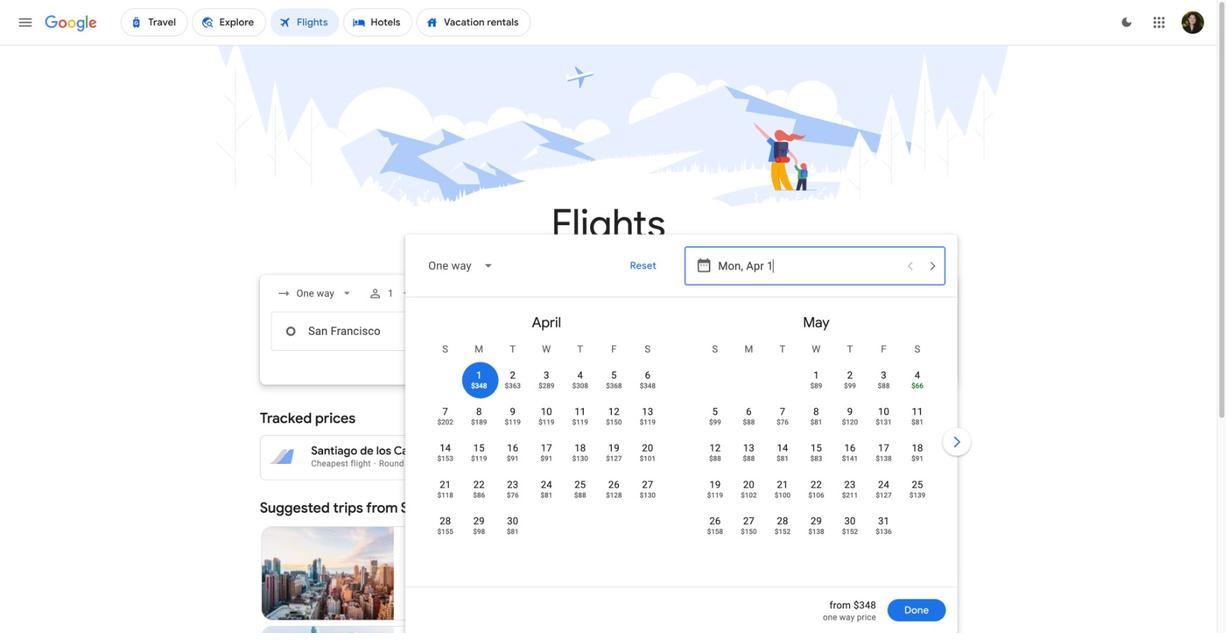 Task type: vqa. For each thing, say whether or not it's contained in the screenshot.
SUNDAY, APRIL 14, 2024 element
yes



Task type: describe. For each thing, give the bounding box(es) containing it.
, 88 us dollars element for sunday, may 12, 2024 element
[[709, 456, 721, 463]]

sunday, may 5, 2024 element
[[712, 405, 718, 419]]

grid inside flight search box
[[412, 303, 1221, 596]]

row up the wednesday, may 15, 2024 element
[[698, 399, 935, 439]]

monday, may 13, 2024 element
[[743, 442, 755, 456]]

thursday, may 16, 2024 element
[[845, 442, 856, 456]]

, 83 us dollars element
[[810, 456, 822, 463]]

, 202 us dollars element
[[437, 419, 453, 426]]

3 row group from the left
[[951, 303, 1221, 582]]

thursday, may 9, 2024 element
[[847, 405, 853, 419]]

, 119 us dollars element for tuesday, april 9, 2024 element
[[505, 419, 521, 426]]

tuesday, april 9, 2024 element
[[510, 405, 516, 419]]

, 81 us dollars element for 'wednesday, april 24, 2024' element
[[541, 492, 553, 499]]

, 76 us dollars element for tuesday, may 7, 2024 element
[[777, 419, 789, 426]]

, 189 us dollars element
[[471, 419, 487, 426]]

wednesday, may 29, 2024 element
[[811, 515, 822, 529]]

change appearance image
[[1110, 6, 1144, 39]]

tracked prices region
[[260, 402, 957, 481]]

2 row group from the left
[[682, 303, 951, 582]]

, 88 us dollars element for monday, may 6, 2024 element
[[743, 419, 755, 426]]

row up friday, may 10, 2024 element
[[800, 357, 935, 403]]

, 128 us dollars element
[[606, 492, 622, 499]]

, 348 us dollars element for saturday, april 6, 2024 element
[[640, 383, 656, 390]]

, 348 us dollars element for monday, april 1, 2024, departure date. element
[[471, 383, 487, 390]]

thursday, april 18, 2024 element
[[575, 442, 586, 456]]

, 152 us dollars element for thursday, may 30, 2024 element
[[842, 529, 858, 536]]

cell for row over wednesday, may 29, 2024 element
[[901, 473, 935, 507]]

, 150 us dollars element for friday, april 12, 2024 element
[[606, 419, 622, 426]]

, 119 us dollars element for sunday, may 19, 2024 element
[[707, 492, 723, 499]]

thursday, april 11, 2024 element
[[575, 405, 586, 419]]

, 88 us dollars element up friday, may 10, 2024 element
[[878, 383, 890, 390]]

, 98 us dollars element
[[473, 529, 485, 536]]

tuesday, may 7, 2024 element
[[780, 405, 786, 419]]

cell for row above the wednesday, may 15, 2024 element
[[901, 400, 935, 434]]

, 155 us dollars element
[[437, 529, 453, 536]]

, 131 us dollars element
[[876, 419, 892, 426]]

tuesday, may 14, 2024 element
[[777, 442, 788, 456]]

, 152 us dollars element for tuesday, may 28, 2024 element at right
[[775, 529, 791, 536]]

tuesday, april 2, 2024 element
[[510, 369, 516, 383]]

, 89 us dollars element
[[810, 383, 822, 390]]

, 153 us dollars element
[[437, 456, 453, 463]]

row up wednesday, may 29, 2024 element
[[698, 472, 935, 512]]

, 127 us dollars element for friday, april 19, 2024 element
[[606, 456, 622, 463]]

407 US dollars text field
[[568, 458, 591, 469]]

, 88 us dollars element for monday, may 13, 2024 element
[[743, 456, 755, 463]]

wednesday, may 1, 2024 element
[[814, 369, 819, 383]]

, 119 us dollars element for saturday, april 13, 2024 element
[[640, 419, 656, 426]]

Departure text field
[[718, 247, 898, 285]]

, 102 us dollars element
[[741, 492, 757, 499]]

thursday, april 25, 2024 element
[[575, 478, 586, 492]]

, 99 us dollars element for sunday, may 5, 2024 element
[[709, 419, 721, 426]]

main menu image
[[17, 14, 34, 31]]

, 76 us dollars element for tuesday, april 23, 2024 element
[[507, 492, 519, 499]]

row up wednesday, may 22, 2024 element
[[698, 436, 935, 476]]

, 141 us dollars element
[[842, 456, 858, 463]]

tuesday, april 30, 2024 element
[[507, 515, 519, 529]]

1 cell from the top
[[901, 364, 935, 398]]

, 150 us dollars element for 'monday, may 27, 2024' element
[[741, 529, 757, 536]]

saturday, april 6, 2024 element
[[645, 369, 651, 383]]

row down ", 106 us dollars" 'element'
[[698, 509, 901, 549]]

, 130 us dollars element for the saturday, april 27, 2024 element
[[640, 492, 656, 499]]

friday, may 10, 2024 element
[[878, 405, 890, 419]]

, 289 us dollars element
[[539, 383, 555, 390]]

, 119 us dollars element for thursday, april 11, 2024 element at the left of the page
[[572, 419, 588, 426]]

wednesday, april 3, 2024 element
[[544, 369, 549, 383]]

monday, april 1, 2024, departure date. element
[[476, 369, 482, 383]]

, 81 us dollars element for tuesday, april 30, 2024 element
[[507, 529, 519, 536]]



Task type: locate. For each thing, give the bounding box(es) containing it.
1 horizontal spatial , 138 us dollars element
[[876, 456, 892, 463]]

, 119 us dollars element up the monday, april 22, 2024 element
[[471, 456, 487, 463]]

1 horizontal spatial , 91 us dollars element
[[541, 456, 553, 463]]

1 vertical spatial , 99 us dollars element
[[709, 419, 721, 426]]

, 119 us dollars element up wednesday, april 17, 2024 element
[[539, 419, 555, 426]]

0 vertical spatial , 127 us dollars element
[[606, 456, 622, 463]]

cell right friday, may 24, 2024 element
[[901, 473, 935, 507]]

1 horizontal spatial , 150 us dollars element
[[741, 529, 757, 536]]

, 81 us dollars element for wednesday, may 8, 2024 element
[[810, 419, 822, 426]]

, 81 us dollars element up the wednesday, may 15, 2024 element
[[810, 419, 822, 426]]

sunday, may 26, 2024 element
[[710, 515, 721, 529]]

1 , 348 us dollars element from the left
[[471, 383, 487, 390]]

, 158 us dollars element
[[707, 529, 723, 536]]

0 horizontal spatial , 127 us dollars element
[[606, 456, 622, 463]]

, 138 us dollars element for friday, may 17, 2024 element
[[876, 456, 892, 463]]

tuesday, may 21, 2024 element
[[777, 478, 788, 492]]

, 106 us dollars element
[[808, 492, 824, 499]]

Flight search field
[[249, 235, 1221, 634]]

saturday, april 13, 2024 element
[[642, 405, 653, 419]]

wednesday, april 24, 2024 element
[[541, 478, 552, 492]]

row
[[462, 357, 665, 403], [800, 357, 935, 403], [429, 399, 665, 439], [698, 399, 935, 439], [429, 436, 665, 476], [698, 436, 935, 476], [429, 472, 665, 512], [698, 472, 935, 512], [429, 509, 530, 549], [698, 509, 901, 549]]

, 119 us dollars element up sunday, may 26, 2024 element at the bottom right of the page
[[707, 492, 723, 499]]

friday, may 24, 2024 element
[[878, 478, 890, 492]]

, 119 us dollars element for monday, april 15, 2024 element
[[471, 456, 487, 463]]

, 119 us dollars element up thursday, april 18, 2024 element
[[572, 419, 588, 426]]

, 91 us dollars element up tuesday, april 23, 2024 element
[[507, 456, 519, 463]]

monday, may 6, 2024 element
[[746, 405, 752, 419]]

, 99 us dollars element for thursday, may 2, 2024 element
[[844, 383, 856, 390]]

cell right friday, may 10, 2024 element
[[901, 400, 935, 434]]

0 horizontal spatial , 76 us dollars element
[[507, 492, 519, 499]]

, 88 us dollars element up monday, may 20, 2024 element
[[743, 456, 755, 463]]

, 150 us dollars element right , 158 us dollars element
[[741, 529, 757, 536]]

, 152 us dollars element right 'monday, may 27, 2024' element
[[775, 529, 791, 536]]

monday, may 27, 2024 element
[[743, 515, 755, 529]]

1 horizontal spatial , 152 us dollars element
[[842, 529, 858, 536]]

, 211 us dollars element
[[842, 492, 858, 499]]

cell right thursday, may 2, 2024 element
[[901, 364, 935, 398]]

, 363 us dollars element
[[505, 383, 521, 390]]

, 91 us dollars element for tuesday, april 16, 2024 element
[[507, 456, 519, 463]]

, 81 us dollars element right , 98 us dollars element
[[507, 529, 519, 536]]

saturday, april 27, 2024 element
[[642, 478, 653, 492]]

thursday, may 30, 2024 element
[[845, 515, 856, 529]]

thursday, may 23, 2024 element
[[845, 478, 856, 492]]

, 91 us dollars element up 'wednesday, april 24, 2024' element
[[541, 456, 553, 463]]

, 348 us dollars element up saturday, april 13, 2024 element
[[640, 383, 656, 390]]

thursday, april 4, 2024 element
[[578, 369, 583, 383]]

, 81 us dollars element
[[810, 419, 822, 426], [777, 456, 789, 463], [541, 492, 553, 499], [507, 529, 519, 536]]

, 130 us dollars element
[[572, 456, 588, 463], [640, 492, 656, 499]]

, 130 us dollars element right , 128 us dollars element
[[640, 492, 656, 499]]

None field
[[417, 249, 506, 283], [271, 277, 360, 311], [417, 249, 506, 283], [271, 277, 360, 311]]

, 76 us dollars element
[[777, 419, 789, 426], [507, 492, 519, 499]]

0 horizontal spatial , 348 us dollars element
[[471, 383, 487, 390]]

, 99 us dollars element up sunday, may 12, 2024 element
[[709, 419, 721, 426]]

0 vertical spatial , 130 us dollars element
[[572, 456, 588, 463]]

friday, april 26, 2024 element
[[608, 478, 620, 492]]

351 US dollars text field
[[567, 445, 591, 459]]

, 152 us dollars element left ", 136 us dollars" element
[[842, 529, 858, 536]]

4 cell from the top
[[901, 473, 935, 507]]

1 horizontal spatial , 99 us dollars element
[[844, 383, 856, 390]]

cell right friday, may 17, 2024 element
[[901, 437, 935, 471]]

wednesday, april 17, 2024 element
[[541, 442, 552, 456]]

, 99 us dollars element
[[844, 383, 856, 390], [709, 419, 721, 426]]

friday, april 12, 2024 element
[[608, 405, 620, 419]]

1 horizontal spatial , 348 us dollars element
[[640, 383, 656, 390]]

, 91 us dollars element for wednesday, april 17, 2024 element
[[541, 456, 553, 463]]

sunday, april 28, 2024 element
[[440, 515, 451, 529]]

0 horizontal spatial , 138 us dollars element
[[808, 529, 824, 536]]

, 88 us dollars element up monday, may 13, 2024 element
[[743, 419, 755, 426]]

Where from? text field
[[271, 312, 469, 351]]

1 vertical spatial , 138 us dollars element
[[808, 529, 824, 536]]

, 100 us dollars element
[[775, 492, 791, 499]]

grid
[[412, 303, 1221, 596]]

0 horizontal spatial , 99 us dollars element
[[709, 419, 721, 426]]

, 119 us dollars element for wednesday, april 10, 2024 element
[[539, 419, 555, 426]]

, 81 us dollars element for tuesday, may 14, 2024 element
[[777, 456, 789, 463]]

, 119 us dollars element up tuesday, april 16, 2024 element
[[505, 419, 521, 426]]

1 horizontal spatial , 130 us dollars element
[[640, 492, 656, 499]]

, 118 us dollars element
[[437, 492, 453, 499]]

, 130 us dollars element for thursday, april 18, 2024 element
[[572, 456, 588, 463]]

, 127 us dollars element for friday, may 24, 2024 element
[[876, 492, 892, 499]]

0 vertical spatial , 150 us dollars element
[[606, 419, 622, 426]]

, 88 us dollars element
[[878, 383, 890, 390], [743, 419, 755, 426], [709, 456, 721, 463], [743, 456, 755, 463], [574, 492, 586, 499]]

monday, april 22, 2024 element
[[473, 478, 485, 492]]

thursday, may 2, 2024 element
[[847, 369, 853, 383]]

wednesday, may 8, 2024 element
[[814, 405, 819, 419]]

monday, april 15, 2024 element
[[473, 442, 485, 456]]

wednesday, april 10, 2024 element
[[541, 405, 552, 419]]

, 120 us dollars element
[[842, 419, 858, 426]]

Departure text field
[[718, 313, 935, 351]]

, 101 us dollars element
[[640, 456, 656, 463]]

, 91 us dollars element
[[507, 456, 519, 463], [541, 456, 553, 463]]

1 vertical spatial , 127 us dollars element
[[876, 492, 892, 499]]

friday, may 31, 2024 element
[[878, 515, 890, 529]]

tuesday, april 23, 2024 element
[[507, 478, 519, 492]]

frontier image
[[405, 568, 416, 580]]

, 368 us dollars element
[[606, 383, 622, 390]]

row up thursday, april 11, 2024 element at the left of the page
[[462, 357, 665, 403]]

saturday, april 20, 2024 element
[[642, 442, 653, 456]]

monday, april 29, 2024 element
[[473, 515, 485, 529]]

wednesday, may 15, 2024 element
[[811, 442, 822, 456]]

1 , 91 us dollars element from the left
[[507, 456, 519, 463]]

0 horizontal spatial , 130 us dollars element
[[572, 456, 588, 463]]

tuesday, april 16, 2024 element
[[507, 442, 519, 456]]

monday, may 20, 2024 element
[[743, 478, 755, 492]]

sunday, may 19, 2024 element
[[710, 478, 721, 492]]

suggested trips from san francisco region
[[260, 492, 957, 634]]

, 127 us dollars element
[[606, 456, 622, 463], [876, 492, 892, 499]]

row up 'wednesday, april 24, 2024' element
[[429, 436, 665, 476]]

row up wednesday, april 17, 2024 element
[[429, 399, 665, 439]]

row down , 86 us dollars element
[[429, 509, 530, 549]]

cell for row on top of wednesday, may 22, 2024 element
[[901, 437, 935, 471]]

0 horizontal spatial , 152 us dollars element
[[775, 529, 791, 536]]

, 138 us dollars element for wednesday, may 29, 2024 element
[[808, 529, 824, 536]]

, 150 us dollars element up friday, april 19, 2024 element
[[606, 419, 622, 426]]

0 vertical spatial , 76 us dollars element
[[777, 419, 789, 426]]

, 130 us dollars element up thursday, april 25, 2024 element
[[572, 456, 588, 463]]

1 , 152 us dollars element from the left
[[775, 529, 791, 536]]

cell
[[901, 364, 935, 398], [901, 400, 935, 434], [901, 437, 935, 471], [901, 473, 935, 507]]

, 81 us dollars element left thursday, april 25, 2024 element
[[541, 492, 553, 499]]

wednesday, may 22, 2024 element
[[811, 478, 822, 492]]

sunday, april 14, 2024 element
[[440, 442, 451, 456]]

0 horizontal spatial , 150 us dollars element
[[606, 419, 622, 426]]

2 , 91 us dollars element from the left
[[541, 456, 553, 463]]

row down wednesday, april 17, 2024 element
[[429, 472, 665, 512]]

0 horizontal spatial , 91 us dollars element
[[507, 456, 519, 463]]

, 138 us dollars element right tuesday, may 28, 2024 element at right
[[808, 529, 824, 536]]

, 127 us dollars element up friday, may 31, 2024 element
[[876, 492, 892, 499]]

2 cell from the top
[[901, 400, 935, 434]]

, 76 us dollars element up tuesday, april 30, 2024 element
[[507, 492, 519, 499]]

, 348 us dollars element
[[471, 383, 487, 390], [640, 383, 656, 390]]

, 99 us dollars element up thursday, may 9, 2024 element
[[844, 383, 856, 390]]

0 vertical spatial , 138 us dollars element
[[876, 456, 892, 463]]

friday, april 19, 2024 element
[[608, 442, 620, 456]]

sunday, april 21, 2024 element
[[440, 478, 451, 492]]

, 76 us dollars element up tuesday, may 14, 2024 element
[[777, 419, 789, 426]]

, 119 us dollars element up saturday, april 20, 2024 element
[[640, 419, 656, 426]]

2 , 348 us dollars element from the left
[[640, 383, 656, 390]]

friday, may 17, 2024 element
[[878, 442, 890, 456]]

0 vertical spatial , 99 us dollars element
[[844, 383, 856, 390]]

1 horizontal spatial , 127 us dollars element
[[876, 492, 892, 499]]

, 88 us dollars element up sunday, may 19, 2024 element
[[709, 456, 721, 463]]

tuesday, may 28, 2024 element
[[777, 515, 788, 529]]

, 138 us dollars element
[[876, 456, 892, 463], [808, 529, 824, 536]]

, 127 us dollars element up friday, april 26, 2024 element
[[606, 456, 622, 463]]

, 136 us dollars element
[[876, 529, 892, 536]]

1 row group from the left
[[412, 303, 682, 582]]

1 vertical spatial , 150 us dollars element
[[741, 529, 757, 536]]

sunday, may 12, 2024 element
[[710, 442, 721, 456]]

2 , 152 us dollars element from the left
[[842, 529, 858, 536]]

friday, april 5, 2024 element
[[611, 369, 617, 383]]

1 horizontal spatial , 76 us dollars element
[[777, 419, 789, 426]]

, 308 us dollars element
[[572, 383, 588, 390]]

, 138 us dollars element up friday, may 24, 2024 element
[[876, 456, 892, 463]]

, 81 us dollars element up tuesday, may 21, 2024 element
[[777, 456, 789, 463]]

, 152 us dollars element
[[775, 529, 791, 536], [842, 529, 858, 536]]

row group
[[412, 303, 682, 582], [682, 303, 951, 582], [951, 303, 1221, 582]]

3 cell from the top
[[901, 437, 935, 471]]

1 vertical spatial , 130 us dollars element
[[640, 492, 656, 499]]

, 150 us dollars element
[[606, 419, 622, 426], [741, 529, 757, 536]]

, 119 us dollars element
[[505, 419, 521, 426], [539, 419, 555, 426], [572, 419, 588, 426], [640, 419, 656, 426], [471, 456, 487, 463], [707, 492, 723, 499]]

, 88 us dollars element down 407 us dollars text box
[[574, 492, 586, 499]]

, 348 us dollars element up monday, april 8, 2024 element
[[471, 383, 487, 390]]

, 88 us dollars element for thursday, april 25, 2024 element
[[574, 492, 586, 499]]

, 86 us dollars element
[[473, 492, 485, 499]]

sunday, april 7, 2024 element
[[443, 405, 448, 419]]

monday, april 8, 2024 element
[[476, 405, 482, 419]]

1 vertical spatial , 76 us dollars element
[[507, 492, 519, 499]]



